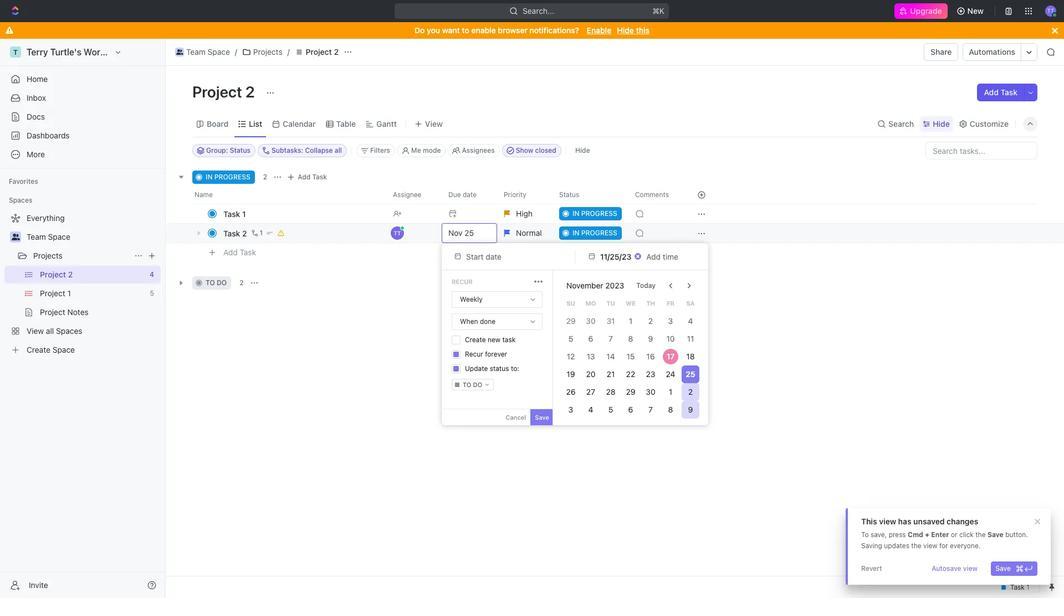 Task type: vqa. For each thing, say whether or not it's contained in the screenshot.
the leftmost OVERVIEW
no



Task type: describe. For each thing, give the bounding box(es) containing it.
fr
[[667, 300, 675, 307]]

updates
[[884, 542, 910, 551]]

forever
[[485, 350, 507, 359]]

1 horizontal spatial team space link
[[172, 45, 233, 59]]

0 vertical spatial 7
[[609, 334, 613, 344]]

1 vertical spatial 9
[[688, 405, 693, 415]]

tree inside the 'sidebar' navigation
[[4, 210, 161, 359]]

update status to:
[[465, 365, 519, 373]]

1 horizontal spatial add task button
[[285, 171, 332, 184]]

0 vertical spatial to
[[462, 26, 470, 35]]

share
[[931, 47, 952, 57]]

search...
[[523, 6, 555, 16]]

1 horizontal spatial space
[[208, 47, 230, 57]]

autosave
[[932, 565, 962, 573]]

list link
[[247, 116, 262, 132]]

2023
[[606, 281, 624, 291]]

in
[[206, 173, 213, 181]]

table link
[[334, 116, 356, 132]]

when done
[[460, 318, 496, 326]]

list
[[249, 119, 262, 128]]

docs link
[[4, 108, 161, 126]]

0 vertical spatial 6
[[589, 334, 593, 344]]

weekly
[[460, 296, 483, 304]]

1 horizontal spatial 30
[[646, 388, 656, 397]]

1 horizontal spatial the
[[976, 531, 986, 539]]

inbox
[[27, 93, 46, 103]]

click
[[960, 531, 974, 539]]

autosave view button
[[928, 562, 983, 577]]

task down 1 button
[[240, 248, 256, 257]]

to do button
[[452, 379, 494, 391]]

1 down 24
[[669, 388, 673, 397]]

Due date text field
[[600, 252, 632, 261]]

new
[[488, 336, 501, 344]]

31
[[607, 317, 615, 326]]

1 horizontal spatial team space
[[186, 47, 230, 57]]

button.
[[1006, 531, 1028, 539]]

task up task 1 link
[[312, 173, 327, 181]]

favorites
[[9, 177, 38, 186]]

0 horizontal spatial add task button
[[218, 246, 261, 259]]

1 vertical spatial 5
[[609, 405, 613, 415]]

Add time text field
[[647, 252, 680, 261]]

0 horizontal spatial 29
[[566, 317, 576, 326]]

for
[[940, 542, 948, 551]]

cmd
[[908, 531, 924, 539]]

calendar
[[283, 119, 316, 128]]

customize
[[970, 119, 1009, 128]]

saving
[[862, 542, 883, 551]]

0 horizontal spatial 9
[[648, 334, 653, 344]]

search button
[[874, 116, 918, 132]]

done
[[480, 318, 496, 326]]

enter
[[932, 531, 949, 539]]

save,
[[871, 531, 887, 539]]

0 vertical spatial 8
[[629, 334, 633, 344]]

do
[[415, 26, 425, 35]]

save inside this view has unsaved changes to save, press cmd + enter or click the save button. saving updates the view for everyone.
[[988, 531, 1004, 539]]

1 horizontal spatial hide
[[617, 26, 634, 35]]

1 down we
[[629, 317, 633, 326]]

when done button
[[452, 314, 542, 330]]

0 vertical spatial save
[[535, 414, 549, 421]]

Search tasks... text field
[[926, 142, 1037, 159]]

has
[[899, 517, 912, 527]]

recur for recur
[[452, 278, 473, 286]]

home link
[[4, 70, 161, 88]]

25
[[686, 370, 696, 379]]

23
[[646, 370, 656, 379]]

0 vertical spatial projects link
[[239, 45, 285, 59]]

2 inside project 2 link
[[334, 47, 339, 57]]

or
[[951, 531, 958, 539]]

automations
[[969, 47, 1016, 57]]

0 horizontal spatial do
[[217, 279, 227, 287]]

1 horizontal spatial 6
[[629, 405, 633, 415]]

14
[[607, 352, 615, 361]]

today
[[637, 282, 656, 290]]

status
[[490, 365, 509, 373]]

0 horizontal spatial 30
[[586, 317, 596, 326]]

task 2
[[223, 229, 247, 238]]

do you want to enable browser notifications? enable hide this
[[415, 26, 650, 35]]

1 horizontal spatial 7
[[649, 405, 653, 415]]

autosave view
[[932, 565, 978, 573]]

task
[[503, 336, 516, 344]]

table
[[336, 119, 356, 128]]

2 horizontal spatial add task button
[[978, 84, 1025, 101]]

0 horizontal spatial project 2
[[192, 83, 258, 101]]

1 horizontal spatial projects
[[253, 47, 283, 57]]

new
[[968, 6, 984, 16]]

board link
[[205, 116, 229, 132]]

in progress
[[206, 173, 250, 181]]

0 horizontal spatial to do
[[206, 279, 227, 287]]

today button
[[630, 277, 663, 295]]

task 1 link
[[221, 206, 384, 222]]

hide inside button
[[575, 146, 590, 155]]

team space link inside tree
[[27, 228, 159, 246]]

calendar link
[[281, 116, 316, 132]]

27
[[587, 388, 596, 397]]

0 horizontal spatial project
[[192, 83, 242, 101]]

gantt
[[377, 119, 397, 128]]

this view has unsaved changes to save, press cmd + enter or click the save button. saving updates the view for everyone.
[[862, 517, 1028, 551]]

you
[[427, 26, 440, 35]]

13
[[587, 352, 595, 361]]

1 horizontal spatial project 2
[[306, 47, 339, 57]]

sa
[[687, 300, 695, 307]]

inbox link
[[4, 89, 161, 107]]

1 horizontal spatial add
[[298, 173, 311, 181]]

1 horizontal spatial view
[[924, 542, 938, 551]]

1 button
[[249, 228, 265, 239]]

dashboards
[[27, 131, 70, 140]]

create
[[465, 336, 486, 344]]

add task for the leftmost add task button
[[223, 248, 256, 257]]

th
[[647, 300, 655, 307]]

add task for right add task button
[[984, 88, 1018, 97]]

task inside task 1 link
[[223, 209, 240, 219]]

to
[[862, 531, 869, 539]]

task down task 1
[[223, 229, 240, 238]]



Task type: locate. For each thing, give the bounding box(es) containing it.
1 horizontal spatial projects link
[[239, 45, 285, 59]]

7 up 14
[[609, 334, 613, 344]]

1 vertical spatial team
[[27, 232, 46, 242]]

user group image
[[176, 49, 183, 55], [11, 234, 20, 241]]

task up customize
[[1001, 88, 1018, 97]]

30
[[586, 317, 596, 326], [646, 388, 656, 397]]

1 vertical spatial add
[[298, 173, 311, 181]]

su
[[567, 300, 575, 307]]

0 horizontal spatial user group image
[[11, 234, 20, 241]]

hide
[[617, 26, 634, 35], [933, 119, 950, 128], [575, 146, 590, 155]]

12
[[567, 352, 575, 361]]

30 down mo
[[586, 317, 596, 326]]

notifications?
[[530, 26, 579, 35]]

upgrade
[[911, 6, 942, 16]]

team space
[[186, 47, 230, 57], [27, 232, 70, 242]]

0 horizontal spatial 5
[[569, 334, 573, 344]]

press
[[889, 531, 906, 539]]

0 vertical spatial 5
[[569, 334, 573, 344]]

1 vertical spatial 3
[[569, 405, 573, 415]]

1 vertical spatial the
[[912, 542, 922, 551]]

18
[[687, 352, 695, 361]]

do down update
[[473, 381, 483, 389]]

24
[[666, 370, 676, 379]]

0 vertical spatial 4
[[688, 317, 693, 326]]

hide button
[[920, 116, 954, 132]]

november 2023
[[567, 281, 624, 291]]

1 vertical spatial 6
[[629, 405, 633, 415]]

add up task 1 link
[[298, 173, 311, 181]]

29 down su at right
[[566, 317, 576, 326]]

1 vertical spatial projects link
[[33, 247, 130, 265]]

2 vertical spatial add task button
[[218, 246, 261, 259]]

view up 'save,'
[[879, 517, 897, 527]]

1 horizontal spatial project
[[306, 47, 332, 57]]

tu
[[607, 300, 615, 307]]

6 down the 22
[[629, 405, 633, 415]]

0 vertical spatial 30
[[586, 317, 596, 326]]

3 down 26
[[569, 405, 573, 415]]

4 up 11
[[688, 317, 693, 326]]

to:
[[511, 365, 519, 373]]

1 vertical spatial save
[[988, 531, 1004, 539]]

task
[[1001, 88, 1018, 97], [312, 173, 327, 181], [223, 209, 240, 219], [223, 229, 240, 238], [240, 248, 256, 257]]

hide inside dropdown button
[[933, 119, 950, 128]]

0 horizontal spatial team
[[27, 232, 46, 242]]

8 down 24
[[668, 405, 673, 415]]

0 vertical spatial view
[[879, 517, 897, 527]]

1 horizontal spatial 4
[[688, 317, 693, 326]]

task up task 2
[[223, 209, 240, 219]]

0 horizontal spatial team space
[[27, 232, 70, 242]]

9 down 25
[[688, 405, 693, 415]]

enable
[[587, 26, 612, 35]]

save inside button
[[996, 565, 1011, 573]]

new button
[[952, 2, 991, 20]]

view for this
[[879, 517, 897, 527]]

1 up task 2
[[242, 209, 246, 219]]

projects inside tree
[[33, 251, 63, 261]]

tree containing team space
[[4, 210, 161, 359]]

assignees button
[[448, 144, 500, 157]]

when
[[460, 318, 478, 326]]

21
[[607, 370, 615, 379]]

view for autosave
[[964, 565, 978, 573]]

0 horizontal spatial hide
[[575, 146, 590, 155]]

board
[[207, 119, 229, 128]]

save button
[[991, 562, 1038, 577]]

0 vertical spatial do
[[217, 279, 227, 287]]

mo
[[586, 300, 596, 307]]

8 up 15
[[629, 334, 633, 344]]

0 horizontal spatial 8
[[629, 334, 633, 344]]

10
[[667, 334, 675, 344]]

progress
[[214, 173, 250, 181]]

1 horizontal spatial 5
[[609, 405, 613, 415]]

add task button up task 1 link
[[285, 171, 332, 184]]

28
[[606, 388, 616, 397]]

1 vertical spatial 4
[[589, 405, 593, 415]]

assignees
[[462, 146, 495, 155]]

2 horizontal spatial hide
[[933, 119, 950, 128]]

0 horizontal spatial add task
[[223, 248, 256, 257]]

2 vertical spatial to
[[463, 381, 472, 389]]

1 horizontal spatial 8
[[668, 405, 673, 415]]

1
[[242, 209, 246, 219], [260, 229, 263, 237], [629, 317, 633, 326], [669, 388, 673, 397]]

1 vertical spatial to do
[[463, 381, 483, 389]]

revert button
[[857, 562, 887, 577]]

november
[[567, 281, 604, 291]]

29 down the 22
[[626, 388, 636, 397]]

0 vertical spatial team space
[[186, 47, 230, 57]]

0 vertical spatial project 2
[[306, 47, 339, 57]]

0 horizontal spatial the
[[912, 542, 922, 551]]

1 horizontal spatial 9
[[688, 405, 693, 415]]

upgrade link
[[895, 3, 948, 19]]

1 vertical spatial 8
[[668, 405, 673, 415]]

2 / from the left
[[288, 47, 290, 57]]

1 horizontal spatial /
[[288, 47, 290, 57]]

16
[[647, 352, 655, 361]]

2 vertical spatial view
[[964, 565, 978, 573]]

0 horizontal spatial 7
[[609, 334, 613, 344]]

30 down 23 on the bottom of the page
[[646, 388, 656, 397]]

1 vertical spatial space
[[48, 232, 70, 242]]

1 vertical spatial to
[[206, 279, 215, 287]]

1 vertical spatial project 2
[[192, 83, 258, 101]]

Start date text field
[[466, 252, 558, 261]]

we
[[626, 300, 636, 307]]

save down "button."
[[996, 565, 1011, 573]]

0 horizontal spatial projects link
[[33, 247, 130, 265]]

add down task 2
[[223, 248, 238, 257]]

view down everyone.
[[964, 565, 978, 573]]

task 1
[[223, 209, 246, 219]]

1 vertical spatial hide
[[933, 119, 950, 128]]

recur up weekly
[[452, 278, 473, 286]]

0 vertical spatial team space link
[[172, 45, 233, 59]]

1 inside button
[[260, 229, 263, 237]]

20
[[586, 370, 596, 379]]

+
[[925, 531, 930, 539]]

1 vertical spatial team space link
[[27, 228, 159, 246]]

automations button
[[964, 44, 1021, 60]]

4 down 27
[[589, 405, 593, 415]]

unsaved
[[914, 517, 945, 527]]

do inside dropdown button
[[473, 381, 483, 389]]

tree
[[4, 210, 161, 359]]

1 horizontal spatial user group image
[[176, 49, 183, 55]]

22
[[626, 370, 636, 379]]

0 horizontal spatial projects
[[33, 251, 63, 261]]

search
[[889, 119, 914, 128]]

team space inside tree
[[27, 232, 70, 242]]

7 down 23 on the bottom of the page
[[649, 405, 653, 415]]

share button
[[924, 43, 959, 61]]

user group image inside tree
[[11, 234, 20, 241]]

1 vertical spatial team space
[[27, 232, 70, 242]]

1 horizontal spatial 3
[[668, 317, 673, 326]]

space inside tree
[[48, 232, 70, 242]]

view inside button
[[964, 565, 978, 573]]

1 vertical spatial 30
[[646, 388, 656, 397]]

6 up the 13 at bottom
[[589, 334, 593, 344]]

0 horizontal spatial team space link
[[27, 228, 159, 246]]

1 / from the left
[[235, 47, 237, 57]]

gantt link
[[374, 116, 397, 132]]

1 right task 2
[[260, 229, 263, 237]]

0 vertical spatial projects
[[253, 47, 283, 57]]

add task up customize
[[984, 88, 1018, 97]]

0 horizontal spatial 4
[[589, 405, 593, 415]]

recur down create
[[465, 350, 483, 359]]

0 vertical spatial the
[[976, 531, 986, 539]]

team inside tree
[[27, 232, 46, 242]]

0 vertical spatial add
[[984, 88, 999, 97]]

9 up 16
[[648, 334, 653, 344]]

recur
[[452, 278, 473, 286], [465, 350, 483, 359]]

19
[[567, 370, 575, 379]]

1 vertical spatial user group image
[[11, 234, 20, 241]]

browser
[[498, 26, 528, 35]]

team space link
[[172, 45, 233, 59], [27, 228, 159, 246]]

0 vertical spatial hide
[[617, 26, 634, 35]]

5 down the 28
[[609, 405, 613, 415]]

favorites button
[[4, 175, 43, 189]]

0 horizontal spatial add
[[223, 248, 238, 257]]

dashboards link
[[4, 127, 161, 145]]

0 vertical spatial 29
[[566, 317, 576, 326]]

add task button down task 2
[[218, 246, 261, 259]]

user group image inside team space link
[[176, 49, 183, 55]]

3 up 10
[[668, 317, 673, 326]]

the right click
[[976, 531, 986, 539]]

0 horizontal spatial 3
[[569, 405, 573, 415]]

1 horizontal spatial to do
[[463, 381, 483, 389]]

2
[[334, 47, 339, 57], [246, 83, 255, 101], [263, 173, 267, 181], [242, 229, 247, 238], [240, 279, 244, 287], [649, 317, 653, 326], [689, 388, 693, 397]]

changes
[[947, 517, 979, 527]]

save right cancel
[[535, 414, 549, 421]]

recur for recur forever
[[465, 350, 483, 359]]

to do down update
[[463, 381, 483, 389]]

2 horizontal spatial add task
[[984, 88, 1018, 97]]

view down + at the bottom right of the page
[[924, 542, 938, 551]]

the
[[976, 531, 986, 539], [912, 542, 922, 551]]

this
[[636, 26, 650, 35]]

update
[[465, 365, 488, 373]]

1 horizontal spatial team
[[186, 47, 206, 57]]

0 vertical spatial space
[[208, 47, 230, 57]]

0 vertical spatial to do
[[206, 279, 227, 287]]

1 horizontal spatial 29
[[626, 388, 636, 397]]

0 horizontal spatial view
[[879, 517, 897, 527]]

1 vertical spatial recur
[[465, 350, 483, 359]]

everyone.
[[950, 542, 981, 551]]

docs
[[27, 112, 45, 121]]

2 horizontal spatial add
[[984, 88, 999, 97]]

recur forever
[[465, 350, 507, 359]]

to inside dropdown button
[[463, 381, 472, 389]]

1 vertical spatial projects
[[33, 251, 63, 261]]

add up customize
[[984, 88, 999, 97]]

29
[[566, 317, 576, 326], [626, 388, 636, 397]]

add task up task 1 link
[[298, 173, 327, 181]]

save left "button."
[[988, 531, 1004, 539]]

5
[[569, 334, 573, 344], [609, 405, 613, 415]]

sidebar navigation
[[0, 39, 166, 599]]

to do down task 2
[[206, 279, 227, 287]]

5 up 12
[[569, 334, 573, 344]]

6
[[589, 334, 593, 344], [629, 405, 633, 415]]

1 vertical spatial do
[[473, 381, 483, 389]]

enable
[[472, 26, 496, 35]]

the down cmd
[[912, 542, 922, 551]]

17
[[667, 352, 675, 361]]

do down task 2
[[217, 279, 227, 287]]

1 horizontal spatial add task
[[298, 173, 327, 181]]

1 vertical spatial 29
[[626, 388, 636, 397]]

0 vertical spatial 3
[[668, 317, 673, 326]]

spaces
[[9, 196, 32, 205]]

to do inside dropdown button
[[463, 381, 483, 389]]

project 2 link
[[292, 45, 342, 59]]

invite
[[29, 581, 48, 590]]

0 vertical spatial recur
[[452, 278, 473, 286]]

0 vertical spatial 9
[[648, 334, 653, 344]]

add task button
[[978, 84, 1025, 101], [285, 171, 332, 184], [218, 246, 261, 259]]

projects
[[253, 47, 283, 57], [33, 251, 63, 261]]

project 2
[[306, 47, 339, 57], [192, 83, 258, 101]]

add task button up customize
[[978, 84, 1025, 101]]

2 vertical spatial add
[[223, 248, 238, 257]]

create new task
[[465, 336, 516, 344]]

1 vertical spatial add task
[[298, 173, 327, 181]]

0 vertical spatial add task button
[[978, 84, 1025, 101]]

add task down task 2
[[223, 248, 256, 257]]



